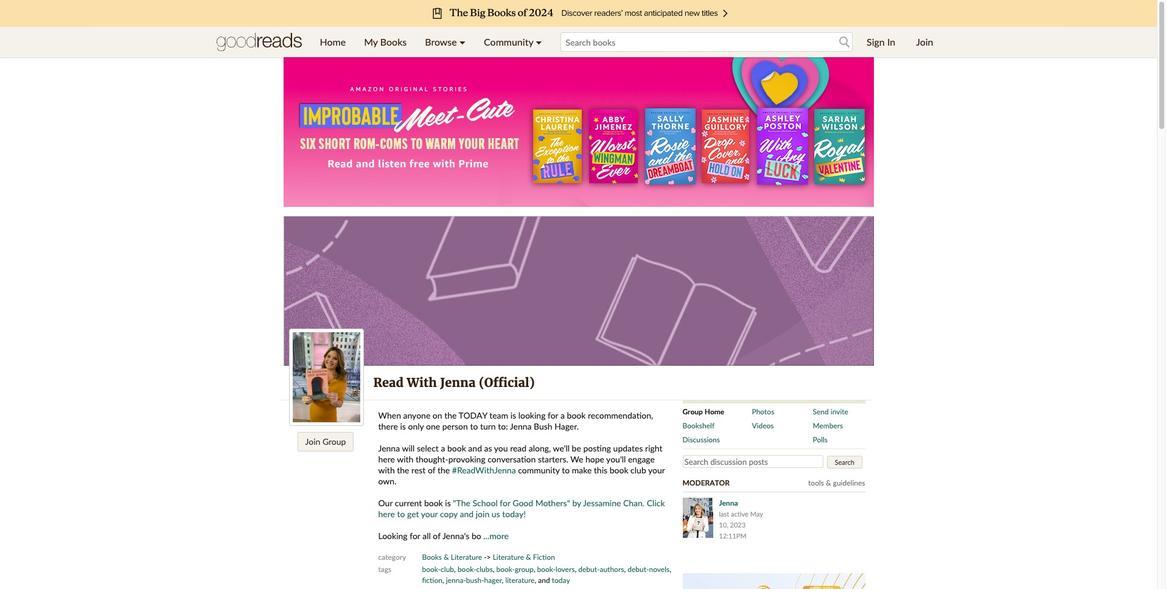 Task type: locate. For each thing, give the bounding box(es) containing it.
0 horizontal spatial a
[[441, 443, 445, 454]]

tools & guidelines
[[809, 478, 865, 487]]

here
[[378, 454, 395, 465], [378, 509, 395, 519]]

jenna up last
[[719, 498, 738, 507]]

2 horizontal spatial to
[[562, 465, 570, 475]]

books up book-club link
[[422, 553, 442, 562]]

0 horizontal spatial literature
[[451, 553, 482, 562]]

last active may 10, 2023 12:11pm link
[[719, 510, 763, 540]]

1 vertical spatial here
[[378, 509, 395, 519]]

with up own.
[[378, 465, 395, 475]]

0 vertical spatial and
[[468, 443, 482, 454]]

you'll
[[606, 454, 626, 465]]

debut- right authors
[[628, 565, 649, 574]]

#readwithjenna link
[[452, 465, 518, 475]]

1 horizontal spatial &
[[526, 553, 531, 562]]

active
[[731, 510, 749, 518]]

and left as
[[468, 443, 482, 454]]

1 horizontal spatial with
[[397, 454, 414, 465]]

book- up fiction
[[422, 565, 441, 574]]

book-club , book-clubs , book-group , book-lovers , debut-authors , debut-novels , fiction , jenna-bush-hager , literature , and today
[[422, 565, 671, 585]]

my books link
[[355, 27, 416, 57]]

looking
[[378, 531, 408, 541]]

0 vertical spatial to
[[470, 421, 478, 432]]

club down "engage"
[[631, 465, 646, 475]]

1 vertical spatial with
[[378, 465, 395, 475]]

here down 'our'
[[378, 509, 395, 519]]

book down the you'll
[[610, 465, 629, 475]]

0 horizontal spatial your
[[421, 509, 438, 519]]

1 vertical spatial and
[[460, 509, 474, 519]]

for inside when anyone on the today team is looking for a book recommendation, there is only one person to turn to: jenna bush hager.
[[548, 410, 559, 421]]

...more link
[[484, 531, 509, 541]]

0 horizontal spatial &
[[444, 553, 449, 562]]

1 horizontal spatial to
[[470, 421, 478, 432]]

2023
[[730, 521, 746, 529]]

engage
[[628, 454, 655, 465]]

jenna down 'looking'
[[510, 421, 532, 432]]

None submit
[[827, 456, 863, 468]]

& up book-club link
[[444, 553, 449, 562]]

club inside book-club , book-clubs , book-group , book-lovers , debut-authors , debut-novels , fiction , jenna-bush-hager , literature , and today
[[441, 565, 454, 574]]

1 vertical spatial to
[[562, 465, 570, 475]]

1 vertical spatial of
[[433, 531, 441, 541]]

1 ▾ from the left
[[460, 36, 466, 47]]

2 vertical spatial is
[[445, 498, 451, 508]]

0 horizontal spatial join
[[305, 437, 320, 447]]

2 vertical spatial to
[[397, 509, 405, 519]]

browse
[[425, 36, 457, 47]]

0 horizontal spatial home
[[320, 36, 346, 47]]

books & literature -> literature & fiction tags
[[378, 553, 555, 574]]

you
[[494, 443, 508, 454]]

here inside click here to get your copy and join us today!
[[378, 509, 395, 519]]

click
[[647, 498, 665, 508]]

home left my
[[320, 36, 346, 47]]

▾ right browse at the top
[[460, 36, 466, 47]]

thought-
[[416, 454, 449, 465]]

book- up hager
[[496, 565, 515, 574]]

is up copy
[[445, 498, 451, 508]]

0 horizontal spatial ▾
[[460, 36, 466, 47]]

today!
[[502, 509, 526, 519]]

home inside 'group home bookshelf discussions'
[[705, 407, 725, 416]]

and down book-lovers link
[[538, 576, 550, 585]]

1 horizontal spatial a
[[561, 410, 565, 421]]

the down thought-
[[438, 465, 450, 475]]

with
[[397, 454, 414, 465], [378, 465, 395, 475]]

debut-authors link
[[578, 565, 624, 574]]

polls link
[[813, 435, 857, 446]]

book inside when anyone on the today team is looking for a book recommendation, there is only one person to turn to: jenna bush hager.
[[567, 410, 586, 421]]

group inside 'group home bookshelf discussions'
[[683, 407, 703, 416]]

advertisement element
[[283, 55, 874, 207], [683, 573, 865, 589]]

0 vertical spatial join
[[916, 36, 934, 47]]

with
[[407, 375, 437, 390]]

▾ right community
[[536, 36, 542, 47]]

community
[[518, 465, 560, 475]]

book- up jenna-bush-hager link
[[458, 565, 476, 574]]

today link
[[552, 576, 570, 585]]

1 horizontal spatial books
[[422, 553, 442, 562]]

1 horizontal spatial group
[[683, 407, 703, 416]]

home
[[320, 36, 346, 47], [705, 407, 725, 416]]

jenna inside jenna will select a book and as you read along, we'll be posting updates right here with thought-provoking conversation starters. we hope you'll engage with the rest of the
[[378, 443, 400, 454]]

hager.
[[555, 421, 579, 432]]

updates
[[613, 443, 643, 454]]

1 horizontal spatial club
[[631, 465, 646, 475]]

2 here from the top
[[378, 509, 395, 519]]

your inside 'community to make this book club your own.'
[[648, 465, 665, 475]]

0 vertical spatial your
[[648, 465, 665, 475]]

to inside when anyone on the today team is looking for a book recommendation, there is only one person to turn to: jenna bush hager.
[[470, 421, 478, 432]]

&
[[826, 478, 831, 487], [444, 553, 449, 562], [526, 553, 531, 562]]

▾ inside dropdown button
[[536, 36, 542, 47]]

a up "hager."
[[561, 410, 565, 421]]

your down "engage"
[[648, 465, 665, 475]]

photos videos
[[752, 407, 775, 430]]

▾
[[460, 36, 466, 47], [536, 36, 542, 47]]

& for books
[[444, 553, 449, 562]]

the inside when anyone on the today team is looking for a book recommendation, there is only one person to turn to: jenna bush hager.
[[445, 410, 457, 421]]

join
[[476, 509, 490, 519]]

book-
[[422, 565, 441, 574], [458, 565, 476, 574], [496, 565, 515, 574], [537, 565, 556, 574]]

a inside jenna will select a book and as you read along, we'll be posting updates right here with thought-provoking conversation starters. we hope you'll engage with the rest of the
[[441, 443, 445, 454]]

here up own.
[[378, 454, 395, 465]]

menu
[[311, 27, 551, 57]]

join inside 'link'
[[916, 36, 934, 47]]

of right all
[[433, 531, 441, 541]]

literature up book-clubs link
[[451, 553, 482, 562]]

photos
[[752, 407, 775, 416]]

0 vertical spatial home
[[320, 36, 346, 47]]

Search books text field
[[560, 32, 853, 52]]

community ▾
[[484, 36, 542, 47]]

0 vertical spatial group
[[683, 407, 703, 416]]

0 horizontal spatial group
[[323, 437, 346, 447]]

books right my
[[380, 36, 407, 47]]

join
[[916, 36, 934, 47], [305, 437, 320, 447]]

debut- right lovers
[[578, 565, 600, 574]]

to:
[[498, 421, 508, 432]]

of
[[428, 465, 436, 475], [433, 531, 441, 541]]

the
[[445, 410, 457, 421], [397, 465, 409, 475], [438, 465, 450, 475]]

mothers"
[[536, 498, 570, 508]]

0 vertical spatial here
[[378, 454, 395, 465]]

to left get
[[397, 509, 405, 519]]

0 horizontal spatial books
[[380, 36, 407, 47]]

1 horizontal spatial is
[[445, 498, 451, 508]]

>
[[487, 553, 491, 562]]

hope
[[586, 454, 604, 465]]

be
[[572, 443, 581, 454]]

guidelines
[[833, 478, 865, 487]]

home up "bookshelf" link
[[705, 407, 725, 416]]

0 vertical spatial club
[[631, 465, 646, 475]]

1 vertical spatial club
[[441, 565, 454, 574]]

0 horizontal spatial is
[[400, 421, 406, 432]]

jenna
[[440, 375, 476, 390], [510, 421, 532, 432], [378, 443, 400, 454], [719, 498, 738, 507]]

2 horizontal spatial is
[[511, 410, 516, 421]]

1 vertical spatial join
[[305, 437, 320, 447]]

select
[[417, 443, 439, 454]]

join for join
[[916, 36, 934, 47]]

jenna left 'will'
[[378, 443, 400, 454]]

today
[[459, 410, 487, 421]]

sign
[[867, 36, 885, 47]]

bookshelf
[[683, 421, 715, 430]]

for up bush
[[548, 410, 559, 421]]

1 vertical spatial group
[[323, 437, 346, 447]]

will
[[402, 443, 415, 454]]

conversation
[[488, 454, 536, 465]]

club inside 'community to make this book club your own.'
[[631, 465, 646, 475]]

club down books & literature 'link'
[[441, 565, 454, 574]]

book- down fiction
[[537, 565, 556, 574]]

with down 'will'
[[397, 454, 414, 465]]

jenna inside jenna last active may 10, 2023 12:11pm
[[719, 498, 738, 507]]

join link
[[907, 27, 943, 57]]

0 vertical spatial advertisement element
[[283, 55, 874, 207]]

your inside click here to get your copy and join us today!
[[421, 509, 438, 519]]

book up 'provoking'
[[447, 443, 466, 454]]

0 vertical spatial a
[[561, 410, 565, 421]]

and down "the
[[460, 509, 474, 519]]

1 here from the top
[[378, 454, 395, 465]]

authors
[[600, 565, 624, 574]]

lovers
[[556, 565, 575, 574]]

and
[[468, 443, 482, 454], [460, 509, 474, 519], [538, 576, 550, 585]]

this
[[594, 465, 608, 475]]

2 ▾ from the left
[[536, 36, 542, 47]]

for left all
[[410, 531, 420, 541]]

▾ inside popup button
[[460, 36, 466, 47]]

bush-
[[466, 576, 484, 585]]

1 vertical spatial your
[[421, 509, 438, 519]]

group home bookshelf discussions
[[683, 407, 725, 444]]

literature up book-group link
[[493, 553, 524, 562]]

0 horizontal spatial club
[[441, 565, 454, 574]]

tools
[[809, 478, 824, 487]]

book
[[567, 410, 586, 421], [447, 443, 466, 454], [610, 465, 629, 475], [424, 498, 443, 508]]

the up person
[[445, 410, 457, 421]]

book up "hager."
[[567, 410, 586, 421]]

and inside book-club , book-clubs , book-group , book-lovers , debut-authors , debut-novels , fiction , jenna-bush-hager , literature , and today
[[538, 576, 550, 585]]

is left only at the left of the page
[[400, 421, 406, 432]]

0 vertical spatial books
[[380, 36, 407, 47]]

2 literature from the left
[[493, 553, 524, 562]]

1 vertical spatial a
[[441, 443, 445, 454]]

1 horizontal spatial home
[[705, 407, 725, 416]]

1 horizontal spatial ▾
[[536, 36, 542, 47]]

looking for all of jenna's bo
[[378, 531, 481, 541]]

0 horizontal spatial for
[[410, 531, 420, 541]]

0 vertical spatial for
[[548, 410, 559, 421]]

1 vertical spatial home
[[705, 407, 725, 416]]

of down thought-
[[428, 465, 436, 475]]

posting
[[583, 443, 611, 454]]

join group
[[305, 437, 346, 447]]

2 vertical spatial and
[[538, 576, 550, 585]]

1 horizontal spatial join
[[916, 36, 934, 47]]

2 horizontal spatial for
[[548, 410, 559, 421]]

your right get
[[421, 509, 438, 519]]

your
[[648, 465, 665, 475], [421, 509, 438, 519]]

0 horizontal spatial debut-
[[578, 565, 600, 574]]

is
[[511, 410, 516, 421], [400, 421, 406, 432], [445, 498, 451, 508]]

for up today!
[[500, 498, 511, 508]]

jenna-
[[446, 576, 466, 585]]

0 horizontal spatial with
[[378, 465, 395, 475]]

our current book is "the school for good mothers" by jessamine chan.
[[378, 498, 647, 508]]

a
[[561, 410, 565, 421], [441, 443, 445, 454]]

rest
[[412, 465, 426, 475]]

▾ for community ▾
[[536, 36, 542, 47]]

1 vertical spatial books
[[422, 553, 442, 562]]

to left the make
[[562, 465, 570, 475]]

0 vertical spatial is
[[511, 410, 516, 421]]

a right select
[[441, 443, 445, 454]]

polls
[[813, 435, 828, 444]]

1 horizontal spatial for
[[500, 498, 511, 508]]

& up the group
[[526, 553, 531, 562]]

0 horizontal spatial to
[[397, 509, 405, 519]]

1 horizontal spatial your
[[648, 465, 665, 475]]

book up copy
[[424, 498, 443, 508]]

0 vertical spatial of
[[428, 465, 436, 475]]

to down today
[[470, 421, 478, 432]]

1 vertical spatial for
[[500, 498, 511, 508]]

▾ for browse ▾
[[460, 36, 466, 47]]

all
[[423, 531, 431, 541]]

is right team
[[511, 410, 516, 421]]

1 horizontal spatial debut-
[[628, 565, 649, 574]]

looking
[[518, 410, 546, 421]]

when anyone on the today team is looking for a book recommendation, there is only one person to turn to: jenna bush hager.
[[378, 410, 653, 432]]

read with jenna (official)
[[373, 375, 535, 390]]

1 horizontal spatial literature
[[493, 553, 524, 562]]

& right tools
[[826, 478, 831, 487]]

community ▾ button
[[475, 27, 551, 57]]

0 vertical spatial with
[[397, 454, 414, 465]]

one
[[426, 421, 440, 432]]

2 horizontal spatial &
[[826, 478, 831, 487]]



Task type: describe. For each thing, give the bounding box(es) containing it.
jessamine
[[583, 498, 621, 508]]

sign in
[[867, 36, 896, 47]]

jenna will select a book and as you read along, we'll be posting updates right here with thought-provoking conversation starters. we hope you'll engage with the rest of the
[[378, 443, 663, 475]]

#readwithjenna
[[452, 465, 518, 475]]

menu containing home
[[311, 27, 551, 57]]

anyone
[[403, 410, 431, 421]]

photos link
[[752, 407, 813, 418]]

book inside 'community to make this book club your own.'
[[610, 465, 629, 475]]

literature link
[[506, 576, 535, 585]]

jenna inside when anyone on the today team is looking for a book recommendation, there is only one person to turn to: jenna bush hager.
[[510, 421, 532, 432]]

videos link
[[752, 421, 813, 432]]

send invite link
[[813, 407, 857, 418]]

moderator
[[683, 478, 730, 487]]

bush
[[534, 421, 553, 432]]

group home link
[[683, 407, 752, 418]]

here inside jenna will select a book and as you read along, we'll be posting updates right here with thought-provoking conversation starters. we hope you'll engage with the rest of the
[[378, 454, 395, 465]]

community
[[484, 36, 533, 47]]

chan.
[[623, 498, 645, 508]]

own.
[[378, 476, 397, 486]]

of inside jenna will select a book and as you read along, we'll be posting updates right here with thought-provoking conversation starters. we hope you'll engage with the rest of the
[[428, 465, 436, 475]]

read
[[510, 443, 527, 454]]

books & literature link
[[422, 553, 482, 562]]

recommendation,
[[588, 410, 653, 421]]

fiction
[[533, 553, 555, 562]]

as
[[484, 443, 492, 454]]

videos
[[752, 421, 774, 430]]

1 book- from the left
[[422, 565, 441, 574]]

good
[[513, 498, 533, 508]]

person
[[442, 421, 468, 432]]

and inside jenna will select a book and as you read along, we'll be posting updates right here with thought-provoking conversation starters. we hope you'll engage with the rest of the
[[468, 443, 482, 454]]

& for tools
[[826, 478, 831, 487]]

today
[[552, 576, 570, 585]]

click here to get your copy and join us today! link
[[378, 498, 665, 519]]

literature & fiction link
[[493, 553, 555, 562]]

jenna link
[[719, 498, 738, 507]]

fiction
[[422, 576, 443, 585]]

Search for books to add to your shelves search field
[[560, 32, 853, 52]]

books inside books & literature -> literature & fiction tags
[[422, 553, 442, 562]]

copy
[[440, 509, 458, 519]]

(official)
[[479, 375, 535, 390]]

1 literature from the left
[[451, 553, 482, 562]]

community to make this book club your own.
[[378, 465, 665, 486]]

bookshelf link
[[683, 421, 752, 432]]

book-clubs link
[[458, 565, 493, 574]]

home inside home link
[[320, 36, 346, 47]]

members
[[813, 421, 843, 430]]

team
[[490, 410, 508, 421]]

a inside when anyone on the today team is looking for a book recommendation, there is only one person to turn to: jenna bush hager.
[[561, 410, 565, 421]]

read with jenna (official) image
[[293, 332, 360, 422]]

invite
[[831, 407, 849, 416]]

group
[[515, 565, 534, 574]]

1 vertical spatial advertisement element
[[683, 573, 865, 589]]

book-club link
[[422, 565, 454, 574]]

jenna hager image
[[683, 498, 713, 538]]

clubs
[[476, 565, 493, 574]]

10,
[[719, 521, 729, 529]]

along,
[[529, 443, 551, 454]]

we
[[571, 454, 583, 465]]

3 book- from the left
[[496, 565, 515, 574]]

bo
[[472, 531, 481, 541]]

and inside click here to get your copy and join us today!
[[460, 509, 474, 519]]

2 debut- from the left
[[628, 565, 649, 574]]

current
[[395, 498, 422, 508]]

there
[[378, 421, 398, 432]]

debut-novels link
[[628, 565, 670, 574]]

2 book- from the left
[[458, 565, 476, 574]]

to inside click here to get your copy and join us today!
[[397, 509, 405, 519]]

the most anticipated books of 2024 image
[[92, 0, 1066, 27]]

get
[[407, 509, 419, 519]]

my
[[364, 36, 378, 47]]

my books
[[364, 36, 407, 47]]

by
[[573, 498, 581, 508]]

the left rest
[[397, 465, 409, 475]]

-
[[484, 553, 487, 562]]

1 vertical spatial is
[[400, 421, 406, 432]]

Search discussion posts text field
[[683, 455, 823, 468]]

tools & guidelines link
[[809, 478, 865, 487]]

join for join group
[[305, 437, 320, 447]]

4 book- from the left
[[537, 565, 556, 574]]

read
[[373, 375, 404, 390]]

to inside 'community to make this book club your own.'
[[562, 465, 570, 475]]

right
[[645, 443, 663, 454]]

sign in link
[[858, 27, 905, 57]]

...more
[[484, 531, 509, 541]]

starters.
[[538, 454, 569, 465]]

browse ▾
[[425, 36, 466, 47]]

join group link
[[297, 432, 354, 452]]

1 debut- from the left
[[578, 565, 600, 574]]

novels
[[649, 565, 670, 574]]

category
[[378, 553, 406, 562]]

jenna's
[[443, 531, 470, 541]]

school
[[473, 498, 498, 508]]

discussions link
[[683, 435, 752, 446]]

we'll
[[553, 443, 570, 454]]

fiction link
[[422, 576, 443, 585]]

book inside jenna will select a book and as you read along, we'll be posting updates right here with thought-provoking conversation starters. we hope you'll engage with the rest of the
[[447, 443, 466, 454]]

only
[[408, 421, 424, 432]]

turn
[[480, 421, 496, 432]]

may
[[750, 510, 763, 518]]

2 vertical spatial for
[[410, 531, 420, 541]]

moderator link
[[683, 478, 730, 487]]

"the school for good mothers" by jessamine chan. link
[[453, 498, 647, 508]]

jenna last active may 10, 2023 12:11pm
[[719, 498, 763, 540]]

send invite members polls
[[813, 407, 849, 444]]

jenna right the with
[[440, 375, 476, 390]]

books inside menu
[[380, 36, 407, 47]]



Task type: vqa. For each thing, say whether or not it's contained in the screenshot.
the
yes



